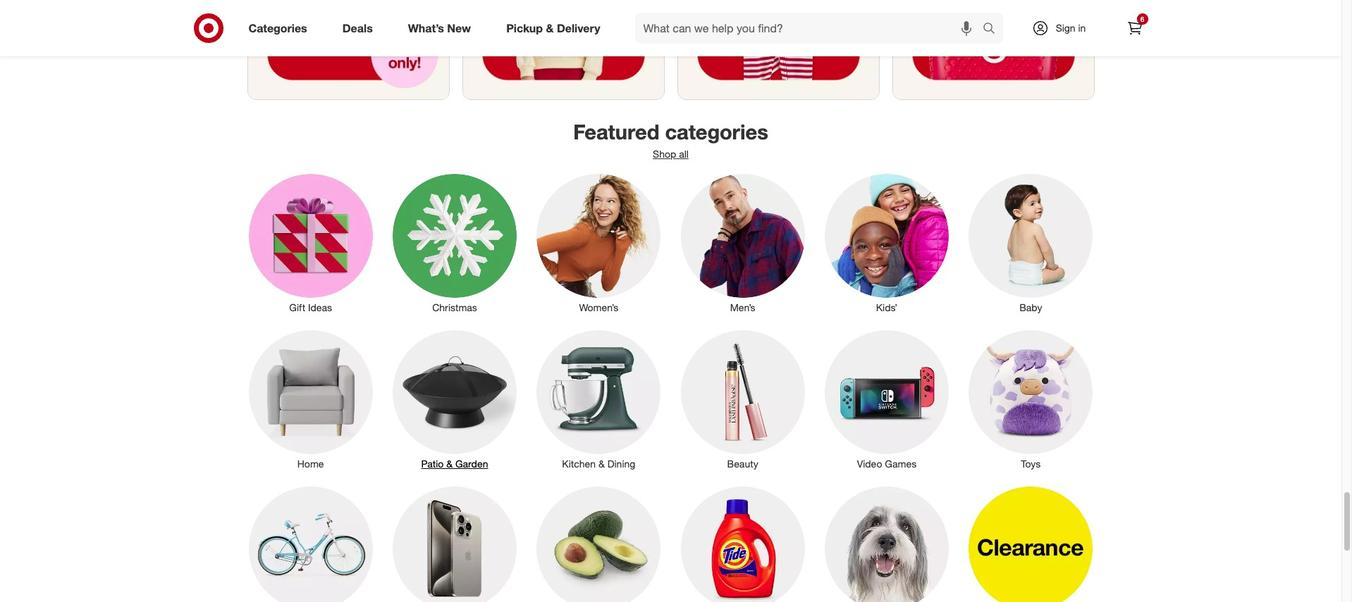 Task type: describe. For each thing, give the bounding box(es) containing it.
deals
[[342, 21, 373, 35]]

what's new link
[[396, 13, 489, 44]]

& for patio
[[446, 458, 453, 470]]

patio & garden link
[[383, 328, 527, 472]]

kitchen & dining
[[562, 458, 635, 470]]

new
[[447, 21, 471, 35]]

search button
[[976, 13, 1010, 47]]

6 link
[[1119, 13, 1150, 44]]

& for pickup
[[546, 21, 554, 35]]

toys link
[[959, 328, 1103, 472]]

ideas
[[308, 302, 332, 314]]

garden
[[455, 458, 488, 470]]

featured categories shop all
[[573, 119, 768, 160]]

christmas
[[432, 302, 477, 314]]

patio & garden
[[421, 458, 488, 470]]

women's link
[[527, 171, 671, 315]]

toys
[[1021, 458, 1041, 470]]

baby
[[1019, 302, 1042, 314]]

video games link
[[815, 328, 959, 472]]

kids'
[[876, 302, 898, 314]]

home
[[297, 458, 324, 470]]

men's link
[[671, 171, 815, 315]]

pickup
[[506, 21, 543, 35]]

men's
[[730, 302, 755, 314]]

shop all link
[[653, 148, 689, 160]]

categories
[[665, 119, 768, 144]]

what's
[[408, 21, 444, 35]]

video
[[857, 458, 882, 470]]

kitchen
[[562, 458, 596, 470]]

women's
[[579, 302, 618, 314]]

sign in
[[1056, 22, 1086, 34]]



Task type: locate. For each thing, give the bounding box(es) containing it.
gift ideas
[[289, 302, 332, 314]]

featured
[[573, 119, 659, 144]]

2 horizontal spatial &
[[598, 458, 605, 470]]

pickup & delivery link
[[494, 13, 618, 44]]

what's new
[[408, 21, 471, 35]]

dining
[[607, 458, 635, 470]]

search
[[976, 22, 1010, 36]]

kids' link
[[815, 171, 959, 315]]

& left dining
[[598, 458, 605, 470]]

& right the patio
[[446, 458, 453, 470]]

pickup & delivery
[[506, 21, 600, 35]]

all
[[679, 148, 689, 160]]

What can we help you find? suggestions appear below search field
[[635, 13, 986, 44]]

categories link
[[237, 13, 325, 44]]

baby link
[[959, 171, 1103, 315]]

shop
[[653, 148, 676, 160]]

deals link
[[330, 13, 390, 44]]

kitchen & dining link
[[527, 328, 671, 472]]

1 horizontal spatial &
[[546, 21, 554, 35]]

delivery
[[557, 21, 600, 35]]

video games
[[857, 458, 916, 470]]

games
[[885, 458, 916, 470]]

& for kitchen
[[598, 458, 605, 470]]

gift
[[289, 302, 305, 314]]

in
[[1078, 22, 1086, 34]]

& right pickup at the left
[[546, 21, 554, 35]]

christmas link
[[383, 171, 527, 315]]

sign
[[1056, 22, 1075, 34]]

&
[[546, 21, 554, 35], [446, 458, 453, 470], [598, 458, 605, 470]]

home link
[[239, 328, 383, 472]]

0 horizontal spatial &
[[446, 458, 453, 470]]

sign in link
[[1020, 13, 1108, 44]]

6
[[1140, 15, 1144, 23]]

categories
[[248, 21, 307, 35]]

beauty link
[[671, 328, 815, 472]]

patio
[[421, 458, 444, 470]]

beauty
[[727, 458, 758, 470]]

gift ideas link
[[239, 171, 383, 315]]



Task type: vqa. For each thing, say whether or not it's contained in the screenshot.
Shop All LINK
yes



